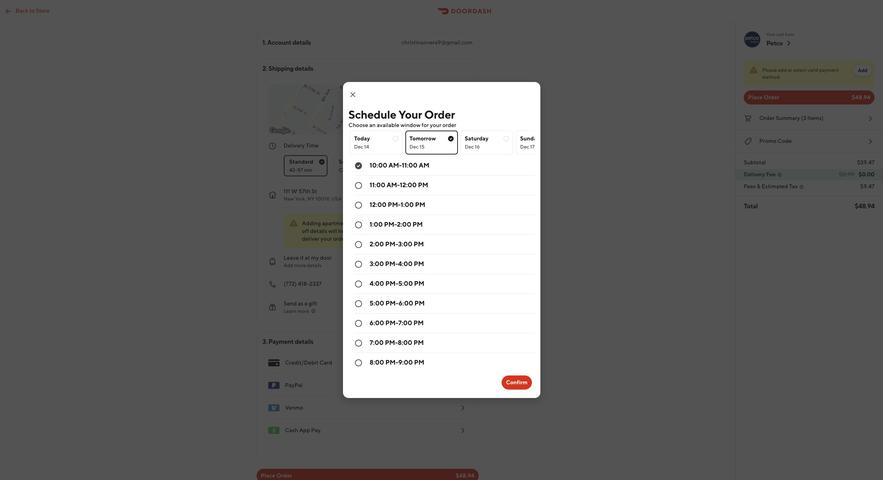 Task type: vqa. For each thing, say whether or not it's contained in the screenshot.
Schedule time available image
yes



Task type: describe. For each thing, give the bounding box(es) containing it.
schedule time available image for 7:00
[[354, 340, 363, 348]]

1 horizontal spatial 3:00
[[398, 241, 412, 248]]

pm- for 5:00
[[385, 280, 398, 288]]

order summary (3 items) button
[[744, 113, 875, 124]]

estimated
[[762, 183, 788, 190]]

will
[[328, 228, 337, 235]]

learn
[[284, 309, 296, 315]]

0 vertical spatial 8:00
[[398, 340, 412, 347]]

order inside button
[[759, 115, 775, 122]]

11:00 inside option
[[402, 162, 418, 169]]

0 vertical spatial 4:00
[[398, 261, 413, 268]]

promo code
[[759, 138, 792, 145]]

111
[[284, 188, 290, 195]]

please
[[762, 67, 777, 73]]

pm- for 6:00
[[386, 300, 399, 307]]

2 vertical spatial $48.94
[[456, 473, 474, 480]]

your inside the schedule your order choose an available window for your order
[[399, 108, 422, 121]]

st
[[312, 188, 317, 195]]

new
[[284, 196, 294, 202]]

pm- for 1:00
[[388, 201, 401, 209]]

window
[[401, 122, 421, 129]]

from
[[785, 32, 794, 37]]

standard
[[289, 159, 313, 165]]

fee
[[766, 171, 776, 178]]

schedule your order choose an available window for your order
[[349, 108, 456, 129]]

it
[[300, 255, 304, 262]]

57th
[[299, 188, 310, 195]]

schedule time available image for 6:00
[[354, 320, 363, 328]]

usa
[[331, 196, 342, 202]]

1 horizontal spatial 5:00
[[398, 280, 413, 288]]

apartment
[[322, 220, 349, 227]]

pm for 7:00 pm-8:00 pm
[[414, 340, 424, 347]]

cart
[[776, 32, 784, 37]]

pay
[[311, 428, 321, 434]]

1 horizontal spatial 2:00
[[397, 221, 411, 228]]

0 horizontal spatial 3:00
[[370, 261, 384, 268]]

1 vertical spatial 1:00
[[370, 221, 383, 228]]

1 vertical spatial for
[[365, 159, 372, 165]]

1 horizontal spatial place
[[748, 94, 763, 101]]

address
[[421, 221, 439, 227]]

0 vertical spatial 42–57 min
[[441, 142, 467, 149]]

door
[[320, 255, 332, 262]]

for inside the schedule your order choose an available window for your order
[[422, 122, 429, 129]]

$0.00
[[859, 171, 875, 178]]

adding
[[302, 220, 321, 227]]

edit address
[[410, 221, 439, 227]]

schedule time available image for 3:00
[[354, 261, 363, 269]]

0 horizontal spatial place order
[[261, 473, 292, 480]]

&
[[757, 183, 761, 190]]

delivery time
[[284, 142, 319, 149]]

today
[[354, 135, 370, 142]]

order.
[[333, 236, 348, 243]]

1 vertical spatial 6:00
[[370, 320, 384, 327]]

pm for 11:00 am-12:00 pm
[[418, 182, 428, 189]]

ny
[[307, 196, 315, 202]]

my
[[311, 255, 319, 262]]

as
[[298, 301, 303, 307]]

1 vertical spatial 7:00
[[370, 340, 384, 347]]

christinaovera9@gmail.com
[[402, 39, 473, 46]]

card
[[320, 360, 332, 367]]

6:00 pm-7:00 pm
[[370, 320, 424, 327]]

time
[[306, 142, 319, 149]]

choose inside option group
[[339, 167, 356, 173]]

an
[[369, 122, 376, 129]]

edit
[[410, 221, 420, 227]]

15
[[420, 144, 425, 150]]

dec for saturday
[[465, 144, 474, 150]]

2. shipping
[[263, 65, 294, 72]]

cash
[[285, 428, 298, 434]]

subtotal
[[744, 159, 766, 166]]

1:00 pm-2:00 pm
[[370, 221, 423, 228]]

pm for 4:00 pm-5:00 pm
[[414, 280, 424, 288]]

pm- for 3:00
[[385, 241, 398, 248]]

promo
[[759, 138, 777, 145]]

dec for tomorrow
[[410, 144, 419, 150]]

and
[[371, 220, 381, 227]]

select
[[793, 67, 807, 73]]

your inside adding apartment number and drop off details will help dashers efficiently deliver your order.
[[321, 236, 332, 243]]

help
[[338, 228, 350, 235]]

1 horizontal spatial 6:00
[[399, 300, 413, 307]]

more inside leave it at my door add more details
[[294, 263, 306, 269]]

10019,
[[315, 196, 331, 202]]

details for 2. shipping details
[[295, 65, 313, 72]]

gift
[[309, 301, 317, 307]]

schedule time available image for 4:00
[[354, 280, 363, 289]]

10:00 am-11:00 am
[[370, 162, 429, 169]]

pm- for 8:00
[[385, 340, 398, 347]]

1 vertical spatial $48.94
[[855, 203, 875, 210]]

0 horizontal spatial a
[[305, 301, 308, 307]]

dec 14
[[354, 144, 369, 150]]

pm for 12:00 pm-1:00 pm
[[415, 201, 425, 209]]

schedule time available image for 8:00
[[354, 359, 363, 368]]

$9.47
[[860, 183, 875, 190]]

order summary (3 items)
[[759, 115, 824, 122]]

dec for today
[[354, 144, 363, 150]]

paypal button
[[263, 375, 473, 397]]

tax
[[789, 183, 798, 190]]

method
[[762, 74, 780, 80]]

or
[[788, 67, 792, 73]]

leave it at my door add more details
[[284, 255, 332, 269]]

1 vertical spatial 42–57
[[289, 167, 303, 173]]

at
[[305, 255, 310, 262]]

14
[[364, 144, 369, 150]]

sunday
[[520, 135, 540, 142]]

schedule time available image for 5:00
[[354, 300, 363, 309]]

time
[[361, 167, 371, 173]]

1 horizontal spatial place order
[[748, 94, 780, 101]]

$39.47
[[857, 159, 875, 166]]

york,
[[295, 196, 306, 202]]

learn more
[[284, 309, 309, 315]]

(772) 418-2337 button
[[263, 275, 467, 295]]

off
[[302, 228, 309, 235]]

0 vertical spatial a
[[357, 167, 360, 173]]

deliver
[[302, 236, 319, 243]]

choose a time
[[339, 167, 371, 173]]

add new payment method image for venmo
[[459, 404, 467, 413]]

am- for 12:00
[[387, 182, 400, 189]]

delivery for delivery
[[744, 171, 765, 178]]

fees & estimated
[[744, 183, 788, 190]]

3:00 pm-4:00 pm
[[370, 261, 424, 268]]

sunday dec 17
[[520, 135, 540, 150]]

cash app pay
[[285, 428, 321, 434]]

pm for 5:00 pm-6:00 pm
[[415, 300, 425, 307]]

items)
[[808, 115, 824, 122]]

17
[[530, 144, 535, 150]]

pm- for 4:00
[[385, 261, 398, 268]]

to
[[29, 7, 35, 14]]

back to store link
[[0, 4, 54, 18]]

order
[[443, 122, 456, 129]]

choose inside the schedule your order choose an available window for your order
[[349, 122, 368, 129]]



Task type: locate. For each thing, give the bounding box(es) containing it.
10:00
[[370, 162, 387, 169]]

0 horizontal spatial 42–57 min
[[289, 167, 312, 173]]

schedule time available image for 12:00
[[354, 201, 363, 210]]

schedule time available image for 11:00
[[354, 182, 363, 190]]

1 horizontal spatial your
[[430, 122, 441, 129]]

details down my
[[307, 263, 322, 269]]

back
[[16, 7, 28, 14]]

later
[[373, 159, 385, 165]]

1 vertical spatial add
[[284, 263, 293, 269]]

1 vertical spatial your
[[399, 108, 422, 121]]

add button
[[854, 65, 872, 76]]

pm- down "6:00 pm-7:00 pm"
[[385, 340, 398, 347]]

1 vertical spatial delivery
[[744, 171, 765, 178]]

(772) 418-2337
[[284, 281, 322, 288]]

111 w 57th st new york,  ny 10019,  usa
[[284, 188, 342, 202]]

2 dec from the left
[[410, 144, 419, 150]]

dec left 15
[[410, 144, 419, 150]]

2:00 down efficiently
[[370, 241, 384, 248]]

3:00 up (772) 418-2337 button
[[370, 261, 384, 268]]

adding apartment number and drop off details will help dashers efficiently deliver your order.
[[302, 220, 398, 243]]

0 horizontal spatial 2:00
[[370, 241, 384, 248]]

0 vertical spatial place
[[748, 94, 763, 101]]

available
[[377, 122, 400, 129]]

delivery down subtotal
[[744, 171, 765, 178]]

a
[[357, 167, 360, 173], [305, 301, 308, 307]]

1 vertical spatial 42–57 min
[[289, 167, 312, 173]]

dec 15
[[410, 144, 425, 150]]

0 vertical spatial $48.94
[[852, 94, 871, 101]]

0 vertical spatial 2:00
[[397, 221, 411, 228]]

0 vertical spatial 7:00
[[398, 320, 412, 327]]

edit address button
[[406, 218, 443, 230]]

11:00 down time
[[370, 182, 385, 189]]

close image
[[349, 91, 357, 99]]

$0.99
[[839, 171, 855, 178]]

schedule for your
[[349, 108, 396, 121]]

menu containing credit/debit card
[[263, 352, 473, 443]]

add inside leave it at my door add more details
[[284, 263, 293, 269]]

dashers
[[351, 228, 371, 235]]

am- inside schedule time selected option
[[389, 162, 402, 169]]

1 horizontal spatial 12:00
[[400, 182, 417, 189]]

0 vertical spatial add
[[858, 68, 868, 73]]

1 vertical spatial schedule
[[339, 159, 363, 165]]

1 vertical spatial 11:00
[[370, 182, 385, 189]]

place
[[748, 94, 763, 101], [261, 473, 275, 480]]

learn more button
[[284, 308, 316, 315]]

1 horizontal spatial 42–57
[[441, 142, 456, 149]]

1 horizontal spatial min
[[457, 142, 467, 149]]

add new payment method image
[[459, 404, 467, 413], [459, 427, 467, 435]]

leave
[[284, 255, 299, 262]]

a right as in the left of the page
[[305, 301, 308, 307]]

2. shipping details
[[263, 65, 313, 72]]

details inside adding apartment number and drop off details will help dashers efficiently deliver your order.
[[310, 228, 327, 235]]

schedule time selected image
[[354, 162, 363, 170]]

total
[[744, 203, 758, 210]]

details right 2. shipping
[[295, 65, 313, 72]]

12:00
[[400, 182, 417, 189], [370, 201, 387, 209]]

schedule
[[349, 108, 396, 121], [339, 159, 363, 165]]

am- right later
[[389, 162, 402, 169]]

1 vertical spatial 8:00
[[370, 359, 384, 367]]

418-
[[298, 281, 309, 288]]

none radio containing 10:00 am-11:00 am
[[349, 156, 535, 176]]

0 horizontal spatial 5:00
[[370, 300, 384, 307]]

min left 16
[[457, 142, 467, 149]]

0 vertical spatial am-
[[389, 162, 402, 169]]

fees
[[744, 183, 756, 190]]

0 horizontal spatial your
[[321, 236, 332, 243]]

1 horizontal spatial 7:00
[[398, 320, 412, 327]]

delivery up standard
[[284, 142, 305, 149]]

pm- right "and"
[[384, 221, 397, 228]]

6:00
[[399, 300, 413, 307], [370, 320, 384, 327]]

min down standard
[[304, 167, 312, 173]]

option group
[[284, 150, 467, 177]]

16
[[475, 144, 480, 150]]

your left cart
[[767, 32, 776, 37]]

choose up today
[[349, 122, 368, 129]]

0 horizontal spatial 6:00
[[370, 320, 384, 327]]

1 dec from the left
[[354, 144, 363, 150]]

7:00 down 5:00 pm-6:00 pm at the left bottom of page
[[398, 320, 412, 327]]

pm- down 2:00 pm-3:00 pm
[[385, 261, 398, 268]]

1 schedule time available image from the top
[[354, 182, 363, 190]]

pm- for 9:00
[[385, 359, 398, 367]]

None radio
[[350, 131, 402, 155], [405, 131, 458, 155], [349, 156, 535, 176], [349, 196, 535, 215], [349, 215, 535, 235], [349, 235, 535, 255], [349, 255, 535, 275], [349, 314, 535, 334], [349, 354, 535, 373], [350, 131, 402, 155], [405, 131, 458, 155], [349, 196, 535, 215], [349, 215, 535, 235], [349, 235, 535, 255], [349, 255, 535, 275], [349, 314, 535, 334], [349, 354, 535, 373]]

0 vertical spatial your
[[767, 32, 776, 37]]

pm for 6:00 pm-7:00 pm
[[414, 320, 424, 327]]

11:00 left am
[[402, 162, 418, 169]]

7:00 pm-8:00 pm
[[370, 340, 424, 347]]

pm- down 7:00 pm-8:00 pm
[[385, 359, 398, 367]]

pm- for 7:00
[[385, 320, 398, 327]]

1 horizontal spatial 8:00
[[398, 340, 412, 347]]

0 vertical spatial 11:00
[[402, 162, 418, 169]]

promo code button
[[744, 136, 875, 147]]

4 schedule time available image from the top
[[354, 261, 363, 269]]

more down as in the left of the page
[[297, 309, 309, 315]]

3 dec from the left
[[465, 144, 474, 150]]

1 horizontal spatial delivery
[[744, 171, 765, 178]]

4 schedule time available image from the top
[[354, 359, 363, 368]]

details down adding
[[310, 228, 327, 235]]

confirm button
[[502, 376, 532, 390]]

0 vertical spatial min
[[457, 142, 467, 149]]

pm for 1:00 pm-2:00 pm
[[413, 221, 423, 228]]

choose
[[349, 122, 368, 129], [339, 167, 356, 173]]

your left order
[[430, 122, 441, 129]]

add new payment method image for cash app pay
[[459, 427, 467, 435]]

12:00 up "and"
[[370, 201, 387, 209]]

8:00 up "paypal" button at the bottom of page
[[370, 359, 384, 367]]

8:00 pm-9:00 pm
[[370, 359, 424, 367]]

0 horizontal spatial 42–57
[[289, 167, 303, 173]]

more down it
[[294, 263, 306, 269]]

credit/debit
[[285, 360, 318, 367]]

efficiently
[[372, 228, 398, 235]]

dec left 14
[[354, 144, 363, 150]]

0 vertical spatial schedule
[[349, 108, 396, 121]]

1 vertical spatial place order
[[261, 473, 292, 480]]

1 vertical spatial 12:00
[[370, 201, 387, 209]]

pm- down efficiently
[[385, 241, 398, 248]]

your
[[767, 32, 776, 37], [399, 108, 422, 121]]

pm for 2:00 pm-3:00 pm
[[414, 241, 424, 248]]

2:00
[[397, 221, 411, 228], [370, 241, 384, 248]]

1 vertical spatial a
[[305, 301, 308, 307]]

min
[[457, 142, 467, 149], [304, 167, 312, 173]]

0 horizontal spatial 7:00
[[370, 340, 384, 347]]

0 vertical spatial 5:00
[[398, 280, 413, 288]]

0 vertical spatial 42–57
[[441, 142, 456, 149]]

1 horizontal spatial 4:00
[[398, 261, 413, 268]]

1 schedule time available image from the top
[[354, 221, 363, 230]]

back to store
[[16, 7, 50, 14]]

0 horizontal spatial 4:00
[[370, 280, 384, 288]]

1. account details
[[263, 39, 311, 46]]

0 horizontal spatial 12:00
[[370, 201, 387, 209]]

adding apartment number and drop off details will help dashers efficiently deliver your order. status
[[284, 214, 446, 249]]

dec left 16
[[465, 144, 474, 150]]

status
[[744, 61, 875, 86]]

place order
[[748, 94, 780, 101], [261, 473, 292, 480]]

$48.94
[[852, 94, 871, 101], [855, 203, 875, 210], [456, 473, 474, 480]]

schedule time available image for 2:00
[[354, 241, 363, 249]]

1 vertical spatial choose
[[339, 167, 356, 173]]

your
[[430, 122, 441, 129], [321, 236, 332, 243]]

8:00 up 9:00
[[398, 340, 412, 347]]

1 vertical spatial min
[[304, 167, 312, 173]]

for up time
[[365, 159, 372, 165]]

schedule inside the schedule your order choose an available window for your order
[[349, 108, 396, 121]]

1 vertical spatial 5:00
[[370, 300, 384, 307]]

0 horizontal spatial for
[[365, 159, 372, 165]]

12:00 down "10:00 am-11:00 am"
[[400, 182, 417, 189]]

1 vertical spatial 4:00
[[370, 280, 384, 288]]

0 horizontal spatial delivery
[[284, 142, 305, 149]]

0 vertical spatial add new payment method image
[[459, 404, 467, 413]]

details up credit/debit
[[295, 338, 313, 346]]

store
[[36, 7, 50, 14]]

0 horizontal spatial 1:00
[[370, 221, 383, 228]]

add
[[858, 68, 868, 73], [284, 263, 293, 269]]

details for 1. account details
[[292, 39, 311, 46]]

details right 1. account
[[292, 39, 311, 46]]

42–57 min
[[441, 142, 467, 149], [289, 167, 312, 173]]

dec inside sunday dec 17
[[520, 144, 529, 150]]

summary
[[776, 115, 800, 122]]

a left time
[[357, 167, 360, 173]]

0 vertical spatial for
[[422, 122, 429, 129]]

4 dec from the left
[[520, 144, 529, 150]]

am- up 12:00 pm-1:00 pm
[[387, 182, 400, 189]]

1 vertical spatial your
[[321, 236, 332, 243]]

None radio
[[461, 131, 513, 155], [516, 131, 569, 155], [284, 155, 328, 177], [333, 155, 399, 177], [349, 176, 535, 196], [349, 275, 535, 294], [349, 294, 535, 314], [349, 334, 535, 354], [461, 131, 513, 155], [516, 131, 569, 155], [284, 155, 328, 177], [333, 155, 399, 177], [349, 176, 535, 196], [349, 275, 535, 294], [349, 294, 535, 314], [349, 334, 535, 354]]

valid
[[808, 67, 818, 73]]

add inside button
[[858, 68, 868, 73]]

schedule time available image
[[354, 221, 363, 230], [354, 300, 363, 309], [354, 320, 363, 328], [354, 359, 363, 368]]

42–57
[[441, 142, 456, 149], [289, 167, 303, 173]]

1 horizontal spatial a
[[357, 167, 360, 173]]

schedule for for
[[339, 159, 363, 165]]

1 vertical spatial place
[[261, 473, 275, 480]]

42–57 down order
[[441, 142, 456, 149]]

delivery for delivery time
[[284, 142, 305, 149]]

0 vertical spatial your
[[430, 122, 441, 129]]

1 vertical spatial more
[[297, 309, 309, 315]]

0 vertical spatial choose
[[349, 122, 368, 129]]

3 schedule time available image from the top
[[354, 241, 363, 249]]

choose down schedule for later
[[339, 167, 356, 173]]

3 schedule time available image from the top
[[354, 320, 363, 328]]

6:00 up 7:00 pm-8:00 pm
[[370, 320, 384, 327]]

0 vertical spatial 6:00
[[399, 300, 413, 307]]

paypal
[[285, 383, 303, 389]]

6:00 down 4:00 pm-5:00 pm
[[399, 300, 413, 307]]

schedule for later
[[339, 159, 385, 165]]

show menu image
[[268, 358, 279, 369]]

drop
[[382, 220, 394, 227]]

am-
[[389, 162, 402, 169], [387, 182, 400, 189]]

none radio schedule time selected
[[349, 156, 535, 176]]

pm
[[418, 182, 428, 189], [415, 201, 425, 209], [413, 221, 423, 228], [414, 241, 424, 248], [414, 261, 424, 268], [414, 280, 424, 288], [415, 300, 425, 307], [414, 320, 424, 327], [414, 340, 424, 347], [414, 359, 424, 367]]

1 horizontal spatial 42–57 min
[[441, 142, 467, 149]]

0 vertical spatial 12:00
[[400, 182, 417, 189]]

0 vertical spatial delivery
[[284, 142, 305, 149]]

12:00 pm-1:00 pm
[[370, 201, 425, 209]]

4:00 up 4:00 pm-5:00 pm
[[398, 261, 413, 268]]

42–57 down standard
[[289, 167, 303, 173]]

1 vertical spatial 3:00
[[370, 261, 384, 268]]

schedule up an
[[349, 108, 396, 121]]

pm for 3:00 pm-4:00 pm
[[414, 261, 424, 268]]

1 horizontal spatial for
[[422, 122, 429, 129]]

app
[[299, 428, 310, 434]]

0 horizontal spatial min
[[304, 167, 312, 173]]

pm- up drop
[[388, 201, 401, 209]]

menu
[[263, 352, 473, 443]]

0 vertical spatial 3:00
[[398, 241, 412, 248]]

3. payment
[[263, 338, 294, 346]]

more inside "button"
[[297, 309, 309, 315]]

2:00 right drop
[[397, 221, 411, 228]]

w
[[291, 188, 297, 195]]

6 schedule time available image from the top
[[354, 340, 363, 348]]

0 horizontal spatial place
[[261, 473, 275, 480]]

2 schedule time available image from the top
[[354, 201, 363, 210]]

pm- up 7:00 pm-8:00 pm
[[385, 320, 398, 327]]

1 vertical spatial am-
[[387, 182, 400, 189]]

pm- for 2:00
[[384, 221, 397, 228]]

5:00 pm-6:00 pm
[[370, 300, 425, 307]]

7:00 down "6:00 pm-7:00 pm"
[[370, 340, 384, 347]]

for up tomorrow
[[422, 122, 429, 129]]

4:00 pm-5:00 pm
[[370, 280, 424, 288]]

payment
[[819, 67, 839, 73]]

9:00
[[398, 359, 413, 367]]

5:00 up 5:00 pm-6:00 pm at the left bottom of page
[[398, 280, 413, 288]]

add right payment
[[858, 68, 868, 73]]

credit/debit card
[[285, 360, 332, 367]]

42–57 min down order
[[441, 142, 467, 149]]

pm for 8:00 pm-9:00 pm
[[414, 359, 424, 367]]

1 add new payment method image from the top
[[459, 404, 467, 413]]

1 horizontal spatial add
[[858, 68, 868, 73]]

number
[[350, 220, 370, 227]]

option group containing standard
[[284, 150, 467, 177]]

add down leave
[[284, 263, 293, 269]]

1 horizontal spatial your
[[767, 32, 776, 37]]

5:00 down (772) 418-2337 button
[[370, 300, 384, 307]]

0 horizontal spatial 8:00
[[370, 359, 384, 367]]

order inside the schedule your order choose an available window for your order
[[424, 108, 455, 121]]

your down will
[[321, 236, 332, 243]]

your inside the schedule your order choose an available window for your order
[[430, 122, 441, 129]]

pm- up "6:00 pm-7:00 pm"
[[386, 300, 399, 307]]

status containing please add or select valid payment method
[[744, 61, 875, 86]]

1 horizontal spatial 11:00
[[402, 162, 418, 169]]

1 vertical spatial add new payment method image
[[459, 427, 467, 435]]

4:00 down 3:00 pm-4:00 pm
[[370, 280, 384, 288]]

3. payment details
[[263, 338, 313, 346]]

8:00
[[398, 340, 412, 347], [370, 359, 384, 367]]

3:00 up 3:00 pm-4:00 pm
[[398, 241, 412, 248]]

(3
[[801, 115, 806, 122]]

pm- down 3:00 pm-4:00 pm
[[385, 280, 398, 288]]

dec left 17
[[520, 144, 529, 150]]

0 vertical spatial place order
[[748, 94, 780, 101]]

11:00 am-12:00 pm
[[370, 182, 428, 189]]

schedule time available image for 1:00
[[354, 221, 363, 230]]

petco
[[767, 39, 783, 47]]

2 schedule time available image from the top
[[354, 300, 363, 309]]

send
[[284, 301, 297, 307]]

am- for 11:00
[[389, 162, 402, 169]]

more
[[294, 263, 306, 269], [297, 309, 309, 315]]

0 horizontal spatial add
[[284, 263, 293, 269]]

5 schedule time available image from the top
[[354, 280, 363, 289]]

2:00 pm-3:00 pm
[[370, 241, 424, 248]]

1 vertical spatial 2:00
[[370, 241, 384, 248]]

0 vertical spatial more
[[294, 263, 306, 269]]

1 horizontal spatial 1:00
[[401, 201, 414, 209]]

dec
[[354, 144, 363, 150], [410, 144, 419, 150], [465, 144, 474, 150], [520, 144, 529, 150]]

tomorrow
[[410, 135, 436, 142]]

42–57 min down standard
[[289, 167, 312, 173]]

details for 3. payment details
[[295, 338, 313, 346]]

details inside leave it at my door add more details
[[307, 263, 322, 269]]

0 vertical spatial 1:00
[[401, 201, 414, 209]]

0 horizontal spatial 11:00
[[370, 182, 385, 189]]

venmo
[[285, 405, 303, 412]]

4:00
[[398, 261, 413, 268], [370, 280, 384, 288]]

petco link
[[767, 39, 793, 48]]

your up window
[[399, 108, 422, 121]]

0 horizontal spatial your
[[399, 108, 422, 121]]

schedule time available image
[[354, 182, 363, 190], [354, 201, 363, 210], [354, 241, 363, 249], [354, 261, 363, 269], [354, 280, 363, 289], [354, 340, 363, 348]]

2 add new payment method image from the top
[[459, 427, 467, 435]]

dec 16
[[465, 144, 480, 150]]

schedule up choose a time
[[339, 159, 363, 165]]



